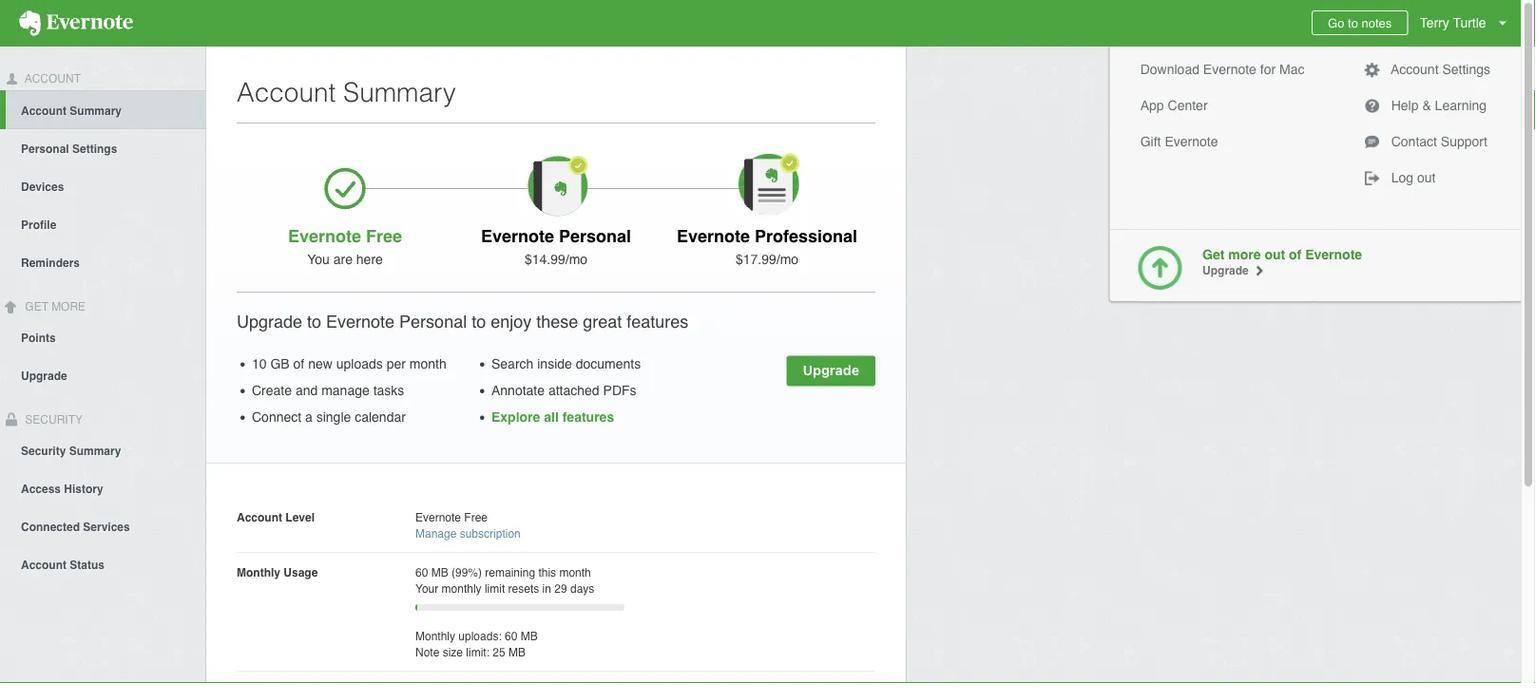 Task type: vqa. For each thing, say whether or not it's contained in the screenshot.
"Get" to the top
yes



Task type: describe. For each thing, give the bounding box(es) containing it.
connected services link
[[0, 507, 205, 545]]

evernote free manage subscription
[[416, 511, 521, 541]]

to for evernote
[[307, 312, 321, 331]]

mac
[[1280, 62, 1305, 77]]

terry
[[1420, 15, 1450, 30]]

your
[[416, 582, 439, 596]]

create and manage tasks
[[252, 383, 404, 398]]

log out
[[1388, 170, 1436, 185]]

25
[[493, 646, 506, 659]]

mo for professional
[[780, 252, 799, 267]]

to for notes
[[1348, 16, 1359, 30]]

1 vertical spatial of
[[293, 357, 305, 372]]

evernote inside evernote professional $17.99/ mo
[[677, 226, 750, 246]]

monthly uploads: 60 mb note size limit: 25 mb
[[416, 630, 538, 659]]

$17.99/
[[736, 252, 780, 267]]

download
[[1141, 62, 1200, 77]]

0 horizontal spatial upgrade link
[[0, 356, 205, 394]]

create
[[252, 383, 292, 398]]

monthly for monthly uploads: 60 mb note size limit: 25 mb
[[416, 630, 456, 643]]

10
[[252, 357, 267, 372]]

account settings link
[[1357, 56, 1499, 83]]

evernote inside evernote personal $14.99/ mo
[[481, 226, 554, 246]]

get for get more out of evernote
[[1203, 247, 1225, 262]]

all
[[544, 410, 559, 425]]

free for evernote free you are here
[[366, 226, 402, 246]]

usage
[[284, 566, 318, 580]]

contact support link
[[1357, 128, 1499, 155]]

devices
[[21, 180, 64, 194]]

annotate attached pdfs
[[492, 383, 637, 398]]

evernote personal $14.99/ mo
[[481, 226, 631, 267]]

per
[[387, 357, 406, 372]]

settings for account settings
[[1443, 62, 1491, 77]]

&
[[1423, 98, 1432, 113]]

this
[[539, 566, 556, 580]]

connected services
[[21, 521, 130, 534]]

manage subscription link
[[416, 527, 521, 541]]

29
[[555, 582, 567, 596]]

uploads:
[[459, 630, 502, 643]]

access history link
[[0, 469, 205, 507]]

help
[[1392, 98, 1419, 113]]

1 vertical spatial mb
[[521, 630, 538, 643]]

settings for personal settings
[[72, 142, 117, 156]]

more
[[51, 300, 86, 314]]

account inside 'account summary' link
[[21, 104, 67, 118]]

a
[[305, 410, 313, 425]]

download evernote for mac link
[[1133, 56, 1313, 83]]

calendar
[[355, 410, 406, 425]]

manage
[[322, 383, 370, 398]]

subscription
[[460, 527, 521, 541]]

personal inside evernote personal $14.99/ mo
[[559, 226, 631, 246]]

log
[[1392, 170, 1414, 185]]

note
[[416, 646, 440, 659]]

account status link
[[0, 545, 205, 583]]

level
[[286, 511, 315, 524]]

1 horizontal spatial features
[[627, 312, 689, 331]]

free for evernote free manage subscription
[[464, 511, 488, 524]]

connect a single calendar
[[252, 410, 406, 425]]

evernote link
[[0, 0, 152, 47]]

explore all features link
[[492, 410, 614, 425]]

(99%)
[[452, 566, 482, 580]]

get more out of evernote
[[1203, 247, 1363, 262]]

new
[[308, 357, 333, 372]]

evernote free you are here
[[288, 226, 402, 267]]

here
[[356, 252, 383, 267]]

upgrade to evernote personal to enjoy these great features
[[237, 312, 689, 331]]

profile link
[[0, 205, 205, 243]]

remaining
[[485, 566, 535, 580]]

in
[[543, 582, 551, 596]]

evernote right the more
[[1306, 247, 1363, 262]]

60 inside monthly uploads: 60 mb note size limit: 25 mb
[[505, 630, 518, 643]]

account settings
[[1388, 62, 1491, 77]]

gift evernote link
[[1133, 128, 1313, 155]]

and
[[296, 383, 318, 398]]

monthly usage
[[237, 566, 318, 580]]

search
[[492, 357, 534, 372]]

1 horizontal spatial personal
[[399, 312, 467, 331]]

account level
[[237, 511, 315, 524]]

go
[[1329, 16, 1345, 30]]

great
[[583, 312, 622, 331]]

annotate
[[492, 383, 545, 398]]

enjoy
[[491, 312, 532, 331]]

app
[[1141, 98, 1165, 113]]

resets
[[508, 582, 539, 596]]

security summary link
[[0, 431, 205, 469]]

monthly for monthly usage
[[237, 566, 281, 580]]

evernote professional $17.99/ mo
[[677, 226, 858, 267]]

professional
[[755, 226, 858, 246]]

size
[[443, 646, 463, 659]]

app center link
[[1133, 92, 1313, 119]]

account inside account status link
[[21, 559, 67, 572]]

search inside documents
[[492, 357, 641, 372]]

security for security summary
[[21, 444, 66, 458]]

download evernote for mac
[[1141, 62, 1305, 77]]

$14.99/
[[525, 252, 569, 267]]

month inside 60 mb (99%) remaining this month your monthly limit resets in 29 days
[[560, 566, 591, 580]]

notes
[[1362, 16, 1392, 30]]

uploads
[[336, 357, 383, 372]]



Task type: locate. For each thing, give the bounding box(es) containing it.
mb inside 60 mb (99%) remaining this month your monthly limit resets in 29 days
[[431, 566, 449, 580]]

app center
[[1141, 98, 1208, 113]]

2 horizontal spatial personal
[[559, 226, 631, 246]]

0 vertical spatial of
[[1289, 247, 1302, 262]]

days
[[571, 582, 595, 596]]

0 vertical spatial mb
[[431, 566, 449, 580]]

0 horizontal spatial mo
[[569, 252, 588, 267]]

2 vertical spatial personal
[[399, 312, 467, 331]]

1 vertical spatial out
[[1265, 247, 1286, 262]]

devices link
[[0, 167, 205, 205]]

terry turtle
[[1420, 15, 1487, 30]]

personal
[[21, 142, 69, 156], [559, 226, 631, 246], [399, 312, 467, 331]]

security inside "link"
[[21, 444, 66, 458]]

mo inside evernote professional $17.99/ mo
[[780, 252, 799, 267]]

0 vertical spatial security
[[22, 413, 83, 427]]

2 vertical spatial mb
[[509, 646, 526, 659]]

of right gb
[[293, 357, 305, 372]]

1 vertical spatial personal
[[559, 226, 631, 246]]

0 horizontal spatial month
[[410, 357, 447, 372]]

account summary inside 'account summary' link
[[21, 104, 122, 118]]

gift
[[1141, 134, 1162, 149]]

explore
[[492, 410, 540, 425]]

access
[[21, 482, 61, 496]]

0 horizontal spatial to
[[307, 312, 321, 331]]

center
[[1168, 98, 1208, 113]]

inside
[[537, 357, 572, 372]]

60 inside 60 mb (99%) remaining this month your monthly limit resets in 29 days
[[416, 566, 428, 580]]

features right 'great'
[[627, 312, 689, 331]]

1 horizontal spatial to
[[472, 312, 486, 331]]

1 vertical spatial security
[[21, 444, 66, 458]]

free up here
[[366, 226, 402, 246]]

summary
[[343, 77, 456, 107], [70, 104, 122, 118], [69, 444, 121, 458]]

monthly
[[237, 566, 281, 580], [416, 630, 456, 643]]

free
[[366, 226, 402, 246], [464, 511, 488, 524]]

evernote image
[[0, 10, 152, 36]]

personal settings
[[21, 142, 117, 156]]

points link
[[0, 318, 205, 356]]

history
[[64, 482, 103, 496]]

0 horizontal spatial personal
[[21, 142, 69, 156]]

month up days
[[560, 566, 591, 580]]

10 gb of new uploads per month
[[252, 357, 447, 372]]

free up manage subscription link
[[464, 511, 488, 524]]

1 vertical spatial monthly
[[416, 630, 456, 643]]

get
[[1203, 247, 1225, 262], [25, 300, 48, 314]]

mb right 25
[[509, 646, 526, 659]]

0 horizontal spatial of
[[293, 357, 305, 372]]

gb
[[270, 357, 290, 372]]

evernote
[[1204, 62, 1257, 77], [1165, 134, 1219, 149], [288, 226, 361, 246], [481, 226, 554, 246], [677, 226, 750, 246], [1306, 247, 1363, 262], [326, 312, 395, 331], [416, 511, 461, 524]]

mo
[[569, 252, 588, 267], [780, 252, 799, 267]]

to left enjoy
[[472, 312, 486, 331]]

0 horizontal spatial account summary
[[21, 104, 122, 118]]

1 horizontal spatial mo
[[780, 252, 799, 267]]

0 horizontal spatial get
[[25, 300, 48, 314]]

evernote up the uploads
[[326, 312, 395, 331]]

limit:
[[466, 646, 490, 659]]

access history
[[21, 482, 103, 496]]

summary inside "link"
[[69, 444, 121, 458]]

security up security summary
[[22, 413, 83, 427]]

0 vertical spatial monthly
[[237, 566, 281, 580]]

personal settings link
[[0, 129, 205, 167]]

0 horizontal spatial out
[[1265, 247, 1286, 262]]

points
[[21, 331, 56, 345]]

0 horizontal spatial features
[[563, 410, 614, 425]]

manage
[[416, 527, 457, 541]]

mo inside evernote personal $14.99/ mo
[[569, 252, 588, 267]]

security for security
[[22, 413, 83, 427]]

mb
[[431, 566, 449, 580], [521, 630, 538, 643], [509, 646, 526, 659]]

security summary
[[21, 444, 121, 458]]

get more
[[22, 300, 86, 314]]

get up points
[[25, 300, 48, 314]]

free inside the evernote free you are here
[[366, 226, 402, 246]]

of right the more
[[1289, 247, 1302, 262]]

more
[[1229, 247, 1261, 262]]

account status
[[21, 559, 105, 572]]

go to notes
[[1329, 16, 1392, 30]]

month
[[410, 357, 447, 372], [560, 566, 591, 580]]

upgrade link
[[1203, 264, 1272, 278], [787, 356, 876, 387], [0, 356, 205, 394]]

connected
[[21, 521, 80, 534]]

settings up learning on the top right of the page
[[1443, 62, 1491, 77]]

evernote inside evernote free manage subscription
[[416, 511, 461, 524]]

reminders link
[[0, 243, 205, 281]]

free inside evernote free manage subscription
[[464, 511, 488, 524]]

summary for security summary "link"
[[69, 444, 121, 458]]

services
[[83, 521, 130, 534]]

1 mo from the left
[[569, 252, 588, 267]]

evernote down "center"
[[1165, 134, 1219, 149]]

mo for personal
[[569, 252, 588, 267]]

0 vertical spatial out
[[1418, 170, 1436, 185]]

0 horizontal spatial free
[[366, 226, 402, 246]]

60 mb (99%) remaining this month your monthly limit resets in 29 days
[[416, 566, 595, 596]]

60 up 25
[[505, 630, 518, 643]]

1 horizontal spatial upgrade link
[[787, 356, 876, 387]]

status
[[70, 559, 105, 572]]

mo down the professional
[[780, 252, 799, 267]]

2 horizontal spatial upgrade link
[[1203, 264, 1272, 278]]

terry turtle link
[[1416, 0, 1521, 47]]

get for get more
[[25, 300, 48, 314]]

0 vertical spatial features
[[627, 312, 689, 331]]

get left the more
[[1203, 247, 1225, 262]]

mb down "resets"
[[521, 630, 538, 643]]

single
[[316, 410, 351, 425]]

0 horizontal spatial settings
[[72, 142, 117, 156]]

2 mo from the left
[[780, 252, 799, 267]]

these
[[536, 312, 578, 331]]

settings
[[1443, 62, 1491, 77], [72, 142, 117, 156]]

0 horizontal spatial monthly
[[237, 566, 281, 580]]

evernote up manage
[[416, 511, 461, 524]]

contact
[[1392, 134, 1438, 149]]

account inside "account settings" link
[[1391, 62, 1439, 77]]

account
[[1391, 62, 1439, 77], [22, 72, 81, 86], [237, 77, 336, 107], [21, 104, 67, 118], [237, 511, 282, 524], [21, 559, 67, 572]]

learning
[[1436, 98, 1487, 113]]

evernote up $14.99/
[[481, 226, 554, 246]]

0 vertical spatial get
[[1203, 247, 1225, 262]]

1 horizontal spatial account summary
[[237, 77, 456, 107]]

1 horizontal spatial get
[[1203, 247, 1225, 262]]

0 vertical spatial 60
[[416, 566, 428, 580]]

month right 'per'
[[410, 357, 447, 372]]

0 vertical spatial settings
[[1443, 62, 1491, 77]]

contact support
[[1388, 134, 1488, 149]]

gift evernote
[[1141, 134, 1219, 149]]

settings up devices link
[[72, 142, 117, 156]]

0 vertical spatial free
[[366, 226, 402, 246]]

features down attached
[[563, 410, 614, 425]]

1 horizontal spatial of
[[1289, 247, 1302, 262]]

out right log
[[1418, 170, 1436, 185]]

0 vertical spatial month
[[410, 357, 447, 372]]

1 vertical spatial month
[[560, 566, 591, 580]]

0 vertical spatial personal
[[21, 142, 69, 156]]

help & learning
[[1388, 98, 1487, 113]]

to up new
[[307, 312, 321, 331]]

for
[[1261, 62, 1276, 77]]

profile
[[21, 219, 56, 232]]

1 vertical spatial settings
[[72, 142, 117, 156]]

summary for 'account summary' link
[[70, 104, 122, 118]]

1 horizontal spatial settings
[[1443, 62, 1491, 77]]

1 vertical spatial free
[[464, 511, 488, 524]]

monthly
[[442, 582, 482, 596]]

personal up devices
[[21, 142, 69, 156]]

account summary link
[[6, 90, 205, 129]]

mo up these
[[569, 252, 588, 267]]

mb up the your
[[431, 566, 449, 580]]

personal up $14.99/
[[559, 226, 631, 246]]

1 horizontal spatial free
[[464, 511, 488, 524]]

evernote up you
[[288, 226, 361, 246]]

security up access
[[21, 444, 66, 458]]

limit
[[485, 582, 505, 596]]

1 horizontal spatial month
[[560, 566, 591, 580]]

personal up 'per'
[[399, 312, 467, 331]]

evernote inside the evernote free you are here
[[288, 226, 361, 246]]

monthly left usage
[[237, 566, 281, 580]]

to
[[1348, 16, 1359, 30], [307, 312, 321, 331], [472, 312, 486, 331]]

1 horizontal spatial monthly
[[416, 630, 456, 643]]

evernote up $17.99/
[[677, 226, 750, 246]]

log out link
[[1357, 165, 1499, 191]]

out right the more
[[1265, 247, 1286, 262]]

1 vertical spatial get
[[25, 300, 48, 314]]

documents
[[576, 357, 641, 372]]

1 vertical spatial 60
[[505, 630, 518, 643]]

0 horizontal spatial 60
[[416, 566, 428, 580]]

1 horizontal spatial 60
[[505, 630, 518, 643]]

tasks
[[373, 383, 404, 398]]

monthly inside monthly uploads: 60 mb note size limit: 25 mb
[[416, 630, 456, 643]]

reminders
[[21, 257, 80, 270]]

help & learning link
[[1357, 92, 1499, 119]]

connect
[[252, 410, 302, 425]]

1 vertical spatial features
[[563, 410, 614, 425]]

to right the go
[[1348, 16, 1359, 30]]

evernote up app center link
[[1204, 62, 1257, 77]]

attached
[[549, 383, 600, 398]]

monthly up note
[[416, 630, 456, 643]]

1 horizontal spatial out
[[1418, 170, 1436, 185]]

60
[[416, 566, 428, 580], [505, 630, 518, 643]]

out
[[1418, 170, 1436, 185], [1265, 247, 1286, 262]]

60 up the your
[[416, 566, 428, 580]]

2 horizontal spatial to
[[1348, 16, 1359, 30]]



